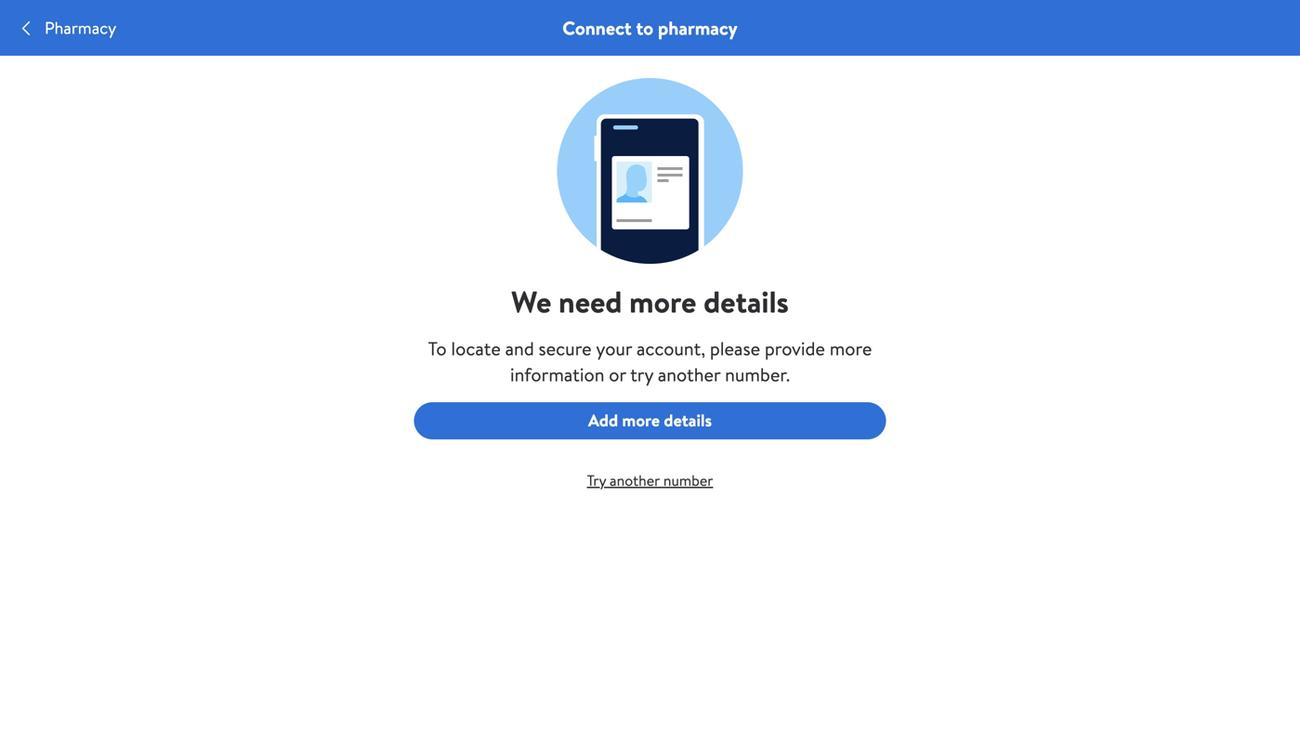 Task type: describe. For each thing, give the bounding box(es) containing it.
try
[[630, 362, 654, 388]]

to
[[636, 15, 654, 41]]

number
[[664, 470, 713, 491]]

pharmacy button
[[15, 16, 124, 39]]

please
[[710, 336, 760, 362]]

or
[[609, 362, 626, 388]]

your
[[596, 336, 632, 362]]

more inside button
[[622, 409, 660, 432]]

information
[[510, 362, 605, 388]]

we
[[511, 281, 552, 323]]

need
[[559, 281, 622, 323]]

pharmacy
[[45, 16, 116, 39]]

add
[[588, 409, 618, 432]]

and
[[505, 336, 534, 362]]

we need more details
[[511, 281, 789, 323]]

try
[[587, 470, 606, 491]]

0 vertical spatial details
[[704, 281, 789, 323]]



Task type: vqa. For each thing, say whether or not it's contained in the screenshot.
another
yes



Task type: locate. For each thing, give the bounding box(es) containing it.
2 vertical spatial more
[[622, 409, 660, 432]]

add more details
[[588, 409, 712, 432]]

another inside to locate and secure your account, please provide more information or try another number.
[[658, 362, 721, 388]]

details inside button
[[664, 409, 712, 432]]

connect
[[563, 15, 632, 41]]

1 vertical spatial details
[[664, 409, 712, 432]]

1 vertical spatial more
[[830, 336, 872, 362]]

more
[[629, 281, 697, 323], [830, 336, 872, 362], [622, 409, 660, 432]]

more up account,
[[629, 281, 697, 323]]

try another number link
[[565, 462, 736, 499]]

try another number
[[587, 470, 713, 491]]

account,
[[637, 336, 706, 362]]

more right provide
[[830, 336, 872, 362]]

pharmacy
[[658, 15, 738, 41]]

more inside to locate and secure your account, please provide more information or try another number.
[[830, 336, 872, 362]]

details up number
[[664, 409, 712, 432]]

number.
[[725, 362, 790, 388]]

to
[[428, 336, 447, 362]]

another right try
[[658, 362, 721, 388]]

details up please
[[704, 281, 789, 323]]

to locate and secure your account, please provide more information or try another number.
[[428, 336, 872, 388]]

locate
[[451, 336, 501, 362]]

another
[[658, 362, 721, 388], [610, 470, 660, 491]]

secure
[[539, 336, 592, 362]]

0 vertical spatial another
[[658, 362, 721, 388]]

1 vertical spatial another
[[610, 470, 660, 491]]

connect to pharmacy
[[563, 15, 738, 41]]

provide
[[765, 336, 825, 362]]

another right "try"
[[610, 470, 660, 491]]

0 vertical spatial more
[[629, 281, 697, 323]]

details
[[704, 281, 789, 323], [664, 409, 712, 432]]

add more details button
[[414, 403, 886, 440]]

more right add
[[622, 409, 660, 432]]



